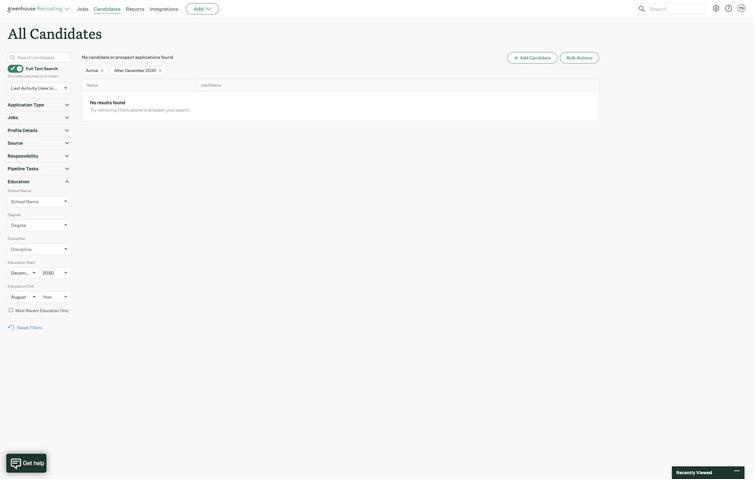 Task type: describe. For each thing, give the bounding box(es) containing it.
type
[[33, 102, 44, 107]]

1 horizontal spatial found
[[161, 54, 173, 60]]

activity
[[21, 85, 37, 91]]

no candidate or prospect applications found
[[82, 54, 173, 60]]

text
[[34, 66, 43, 71]]

1 vertical spatial candidates
[[30, 24, 102, 43]]

td
[[740, 6, 745, 10]]

pipeline
[[8, 166, 25, 172]]

education start
[[8, 260, 35, 265]]

education for education end
[[8, 284, 26, 289]]

0 vertical spatial degree
[[8, 213, 21, 217]]

td button
[[737, 3, 747, 13]]

education for education start
[[8, 260, 26, 265]]

checkmark image
[[10, 66, 15, 71]]

education for education
[[8, 179, 29, 184]]

profile
[[8, 128, 22, 133]]

december option
[[11, 271, 33, 276]]

actions
[[577, 55, 593, 60]]

above
[[130, 107, 142, 113]]

integrations
[[150, 6, 178, 12]]

configure image
[[713, 4, 721, 12]]

to inside the no results found try removing filters above to broaden your search.
[[143, 107, 148, 113]]

removing
[[98, 107, 117, 113]]

details
[[23, 128, 38, 133]]

recently
[[677, 471, 696, 476]]

most
[[16, 308, 25, 313]]

0 vertical spatial jobs
[[77, 6, 89, 12]]

full
[[26, 66, 33, 71]]

1 vertical spatial school
[[11, 199, 25, 204]]

profile details
[[8, 128, 38, 133]]

old)
[[54, 85, 63, 91]]

tasks
[[26, 166, 39, 172]]

0 vertical spatial discipline
[[8, 236, 25, 241]]

reports link
[[126, 6, 145, 12]]

1 vertical spatial jobs
[[8, 115, 18, 120]]

search.
[[176, 107, 191, 113]]

add candidate
[[521, 55, 551, 60]]

end
[[26, 284, 33, 289]]

no for no results found try removing filters above to broaden your search.
[[90, 100, 96, 105]]

no results found try removing filters above to broaden your search.
[[90, 100, 191, 113]]

0 horizontal spatial 2030
[[43, 271, 54, 276]]

1 horizontal spatial 2030
[[146, 68, 156, 73]]

responsibility
[[8, 153, 38, 159]]

2 vertical spatial name
[[26, 199, 39, 204]]

0 horizontal spatial december
[[11, 271, 33, 276]]

bulk actions
[[567, 55, 593, 60]]

1 vertical spatial discipline
[[11, 247, 32, 252]]

1 vertical spatial school name
[[11, 199, 39, 204]]

after
[[114, 68, 124, 73]]

discipline element
[[8, 236, 71, 260]]

2030 option
[[43, 271, 54, 276]]

integrations link
[[150, 6, 178, 12]]

Search candidates field
[[8, 52, 71, 63]]

job/status
[[201, 83, 222, 88]]

last activity (new to old)
[[11, 85, 63, 91]]

greenhouse recruiting image
[[8, 5, 65, 13]]

applications
[[135, 54, 160, 60]]

recent
[[26, 308, 39, 313]]

add for add
[[194, 6, 204, 12]]

source
[[8, 141, 23, 146]]

last
[[11, 85, 20, 91]]

last activity (new to old) option
[[11, 85, 63, 91]]

notes)
[[48, 74, 59, 79]]

august option
[[11, 294, 26, 300]]

reports
[[126, 6, 145, 12]]

pipeline tasks
[[8, 166, 39, 172]]

td button
[[738, 4, 746, 12]]

application
[[8, 102, 32, 107]]

prospect
[[116, 54, 134, 60]]

candidates link
[[94, 6, 121, 12]]

most recent education only
[[16, 308, 69, 313]]

jobs link
[[77, 6, 89, 12]]



Task type: vqa. For each thing, say whether or not it's contained in the screenshot.


Task type: locate. For each thing, give the bounding box(es) containing it.
filters
[[118, 107, 129, 113]]

reset filters button
[[8, 322, 46, 334]]

0 vertical spatial to
[[49, 85, 53, 91]]

2030 up year
[[43, 271, 54, 276]]

0 horizontal spatial no
[[82, 54, 88, 60]]

jobs left candidates link
[[77, 6, 89, 12]]

no for no candidate or prospect applications found
[[82, 54, 88, 60]]

candidates
[[94, 6, 121, 12], [30, 24, 102, 43]]

school up degree element
[[11, 199, 25, 204]]

0 vertical spatial december
[[125, 68, 145, 73]]

add inside popup button
[[194, 6, 204, 12]]

(new
[[38, 85, 48, 91]]

2030 down applications
[[146, 68, 156, 73]]

0 vertical spatial no
[[82, 54, 88, 60]]

no
[[82, 54, 88, 60], [90, 100, 96, 105]]

1 vertical spatial found
[[113, 100, 125, 105]]

1 vertical spatial name
[[21, 189, 31, 193]]

all candidates
[[8, 24, 102, 43]]

0 vertical spatial name
[[87, 83, 98, 88]]

Most Recent Education Only checkbox
[[9, 308, 13, 313]]

august
[[11, 294, 26, 300]]

to right above
[[143, 107, 148, 113]]

full text search (includes resumes and notes)
[[8, 66, 59, 79]]

start
[[26, 260, 35, 265]]

found
[[161, 54, 173, 60], [113, 100, 125, 105]]

0 horizontal spatial to
[[49, 85, 53, 91]]

1 vertical spatial december
[[11, 271, 33, 276]]

add candidate link
[[508, 52, 558, 64]]

1 horizontal spatial december
[[125, 68, 145, 73]]

education
[[8, 179, 29, 184], [8, 260, 26, 265], [8, 284, 26, 289], [40, 308, 59, 313]]

reset filters
[[17, 325, 42, 331]]

candidates down 'jobs' link
[[30, 24, 102, 43]]

discipline
[[8, 236, 25, 241], [11, 247, 32, 252]]

december down education start
[[11, 271, 33, 276]]

school
[[8, 189, 20, 193], [11, 199, 25, 204]]

resumes
[[24, 74, 39, 79]]

school name element
[[8, 188, 71, 212]]

after december 2030
[[114, 68, 156, 73]]

2030
[[146, 68, 156, 73], [43, 271, 54, 276]]

or
[[110, 54, 115, 60]]

name down "active"
[[87, 83, 98, 88]]

0 vertical spatial 2030
[[146, 68, 156, 73]]

december
[[125, 68, 145, 73], [11, 271, 33, 276]]

name down pipeline tasks
[[21, 189, 31, 193]]

1 horizontal spatial no
[[90, 100, 96, 105]]

1 horizontal spatial to
[[143, 107, 148, 113]]

and
[[40, 74, 47, 79]]

1 horizontal spatial add
[[521, 55, 529, 60]]

no inside the no results found try removing filters above to broaden your search.
[[90, 100, 96, 105]]

try
[[90, 107, 97, 113]]

school name
[[8, 189, 31, 193], [11, 199, 39, 204]]

education end
[[8, 284, 33, 289]]

application type
[[8, 102, 44, 107]]

december down no candidate or prospect applications found
[[125, 68, 145, 73]]

add button
[[186, 3, 219, 15]]

to left old)
[[49, 85, 53, 91]]

candidate
[[530, 55, 551, 60]]

filters
[[30, 325, 42, 331]]

found right applications
[[161, 54, 173, 60]]

found up filters
[[113, 100, 125, 105]]

degree
[[8, 213, 21, 217], [11, 223, 26, 228]]

add
[[194, 6, 204, 12], [521, 55, 529, 60]]

0 vertical spatial school
[[8, 189, 20, 193]]

education down pipeline
[[8, 179, 29, 184]]

results
[[97, 100, 112, 105]]

found inside the no results found try removing filters above to broaden your search.
[[113, 100, 125, 105]]

no up try
[[90, 100, 96, 105]]

name up degree element
[[26, 199, 39, 204]]

jobs up profile
[[8, 115, 18, 120]]

education up august at the left
[[8, 284, 26, 289]]

bulk actions link
[[561, 52, 600, 64]]

0 horizontal spatial jobs
[[8, 115, 18, 120]]

to
[[49, 85, 53, 91], [143, 107, 148, 113]]

your
[[166, 107, 175, 113]]

degree element
[[8, 212, 71, 236]]

reset
[[17, 325, 29, 331]]

recently viewed
[[677, 471, 713, 476]]

school name down pipeline
[[8, 189, 31, 193]]

candidates right 'jobs' link
[[94, 6, 121, 12]]

candidate
[[89, 54, 109, 60]]

0 vertical spatial add
[[194, 6, 204, 12]]

name
[[87, 83, 98, 88], [21, 189, 31, 193], [26, 199, 39, 204]]

add for add candidate
[[521, 55, 529, 60]]

1 vertical spatial to
[[143, 107, 148, 113]]

Search text field
[[649, 4, 700, 13]]

school down pipeline
[[8, 189, 20, 193]]

only
[[60, 308, 69, 313]]

1 vertical spatial add
[[521, 55, 529, 60]]

degree up discipline element
[[11, 223, 26, 228]]

1 vertical spatial degree
[[11, 223, 26, 228]]

education up december option
[[8, 260, 26, 265]]

1 vertical spatial 2030
[[43, 271, 54, 276]]

0 vertical spatial school name
[[8, 189, 31, 193]]

school name up degree element
[[11, 199, 39, 204]]

0 vertical spatial candidates
[[94, 6, 121, 12]]

jobs
[[77, 6, 89, 12], [8, 115, 18, 120]]

active
[[86, 68, 98, 73]]

(includes
[[8, 74, 24, 79]]

year
[[43, 294, 52, 300]]

education down year
[[40, 308, 59, 313]]

viewed
[[697, 471, 713, 476]]

all
[[8, 24, 27, 43]]

no left candidate
[[82, 54, 88, 60]]

0 horizontal spatial add
[[194, 6, 204, 12]]

bulk
[[567, 55, 576, 60]]

search
[[44, 66, 58, 71]]

broaden
[[148, 107, 165, 113]]

1 horizontal spatial jobs
[[77, 6, 89, 12]]

1 vertical spatial no
[[90, 100, 96, 105]]

degree down school name element
[[8, 213, 21, 217]]

0 horizontal spatial found
[[113, 100, 125, 105]]

0 vertical spatial found
[[161, 54, 173, 60]]



